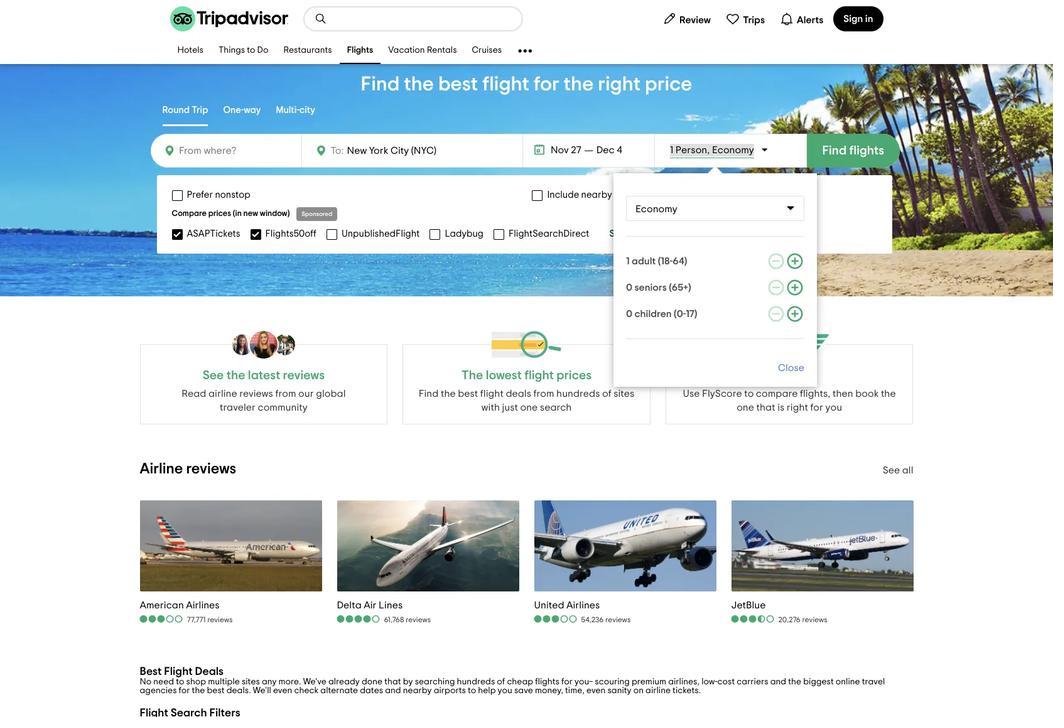 Task type: vqa. For each thing, say whether or not it's contained in the screenshot.


Task type: locate. For each thing, give the bounding box(es) containing it.
reviews right 77,771
[[207, 616, 233, 624]]

0 horizontal spatial economy
[[636, 204, 678, 214]]

0 horizontal spatial from
[[275, 389, 296, 399]]

1 even from the left
[[273, 686, 292, 695]]

restaurants link
[[276, 38, 340, 64]]

1 vertical spatial 0
[[626, 309, 632, 319]]

0 vertical spatial flyscore
[[765, 369, 814, 382]]

3.5 of 5 bubbles image
[[731, 615, 775, 624]]

0
[[626, 283, 632, 293], [626, 309, 632, 319]]

2 0 from the top
[[626, 309, 632, 319]]

1 horizontal spatial of
[[602, 389, 612, 399]]

1 vertical spatial flight
[[480, 389, 504, 399]]

and left by
[[385, 686, 401, 695]]

best down the
[[458, 389, 478, 399]]

1 airlines from the left
[[186, 600, 220, 610]]

flyscore inside the use flyscore to compare flights, then book the one that is right for you
[[702, 389, 742, 399]]

0 horizontal spatial nearby
[[403, 686, 432, 695]]

0 horizontal spatial airports
[[434, 686, 466, 695]]

20,276
[[778, 616, 801, 624]]

to left help
[[468, 686, 476, 695]]

cruises link
[[464, 38, 509, 64]]

reviews for airline reviews
[[186, 462, 236, 477]]

all
[[640, 229, 651, 239], [902, 465, 913, 475]]

multi-city
[[276, 105, 315, 115]]

flight up with
[[480, 389, 504, 399]]

1 vertical spatial that
[[384, 678, 401, 686]]

flyscore up compare
[[765, 369, 814, 382]]

to
[[247, 46, 255, 55], [744, 389, 754, 399], [176, 678, 184, 686], [468, 686, 476, 695]]

1 from from the left
[[275, 389, 296, 399]]

the inside find the best flight deals from hundreds of sites with just one search
[[441, 389, 456, 399]]

1 horizontal spatial 3 of 5 bubbles image
[[534, 615, 578, 624]]

3 of 5 bubbles image
[[140, 615, 184, 624], [534, 615, 578, 624]]

of inside find the best flight deals from hundreds of sites with just one search
[[602, 389, 612, 399]]

biggest
[[803, 678, 834, 686]]

airlines up 77,771
[[186, 600, 220, 610]]

read airline reviews from our global traveler community
[[182, 389, 346, 413]]

1 person , economy
[[670, 145, 754, 155]]

compare
[[172, 210, 207, 218]]

3 of 5 bubbles image down american
[[140, 615, 184, 624]]

all for see all
[[902, 465, 913, 475]]

airlines for american airlines
[[186, 600, 220, 610]]

airline right read
[[209, 389, 237, 399]]

0 vertical spatial hundreds
[[556, 389, 600, 399]]

flight inside find the best flight deals from hundreds of sites with just one search
[[480, 389, 504, 399]]

delta
[[337, 600, 362, 610]]

best inside find the best flight deals from hundreds of sites with just one search
[[458, 389, 478, 399]]

1 vertical spatial 1
[[626, 256, 630, 266]]

3 of 5 bubbles image for united
[[534, 615, 578, 624]]

airlines up 54,236 reviews link
[[567, 600, 600, 610]]

latest
[[248, 369, 280, 382]]

1 3 of 5 bubbles image from the left
[[140, 615, 184, 624]]

3 of 5 bubbles image inside 77,771 reviews link
[[140, 615, 184, 624]]

with
[[481, 403, 500, 413]]

0 vertical spatial best
[[438, 74, 478, 94]]

0 for 0 seniors (65+)
[[626, 283, 632, 293]]

use
[[683, 389, 700, 399]]

2 airlines from the left
[[567, 600, 600, 610]]

0 vertical spatial flights
[[849, 144, 884, 157]]

2 horizontal spatial find
[[822, 144, 847, 157]]

alerts link
[[775, 6, 829, 31]]

review link
[[658, 6, 716, 31]]

1 vertical spatial flights
[[535, 678, 560, 686]]

more.
[[279, 678, 301, 686]]

see for see the latest reviews
[[203, 369, 224, 382]]

economy right ,
[[712, 145, 754, 155]]

see for see all
[[883, 465, 900, 475]]

adult
[[632, 256, 656, 266]]

hundreds left you
[[457, 678, 495, 686]]

of inside best flight deals no need to shop multiple sites any more. we've already done that by searching hundreds of cheap flights for you– scouring premium airlines, low-cost carriers and the biggest online travel agencies for the best deals. we'll even check alternate dates and nearby airports to help you save money, time, even sanity on airline tickets.
[[497, 678, 505, 686]]

3 of 5 bubbles image inside 54,236 reviews link
[[534, 615, 578, 624]]

even right time,
[[587, 686, 606, 695]]

include nearby airports
[[547, 190, 649, 200]]

0 vertical spatial see
[[203, 369, 224, 382]]

seniors
[[635, 283, 667, 293]]

0 horizontal spatial right
[[598, 74, 641, 94]]

right left price
[[598, 74, 641, 94]]

find for find the best flight for the right price
[[361, 74, 400, 94]]

from left our
[[275, 389, 296, 399]]

0 vertical spatial 0
[[626, 283, 632, 293]]

find inside find the best flight deals from hundreds of sites with just one search
[[419, 389, 439, 399]]

1 horizontal spatial see
[[883, 465, 900, 475]]

0 left children
[[626, 309, 632, 319]]

reviews
[[283, 369, 325, 382], [239, 389, 273, 399], [186, 462, 236, 477], [207, 616, 233, 624], [406, 616, 431, 624], [605, 616, 631, 624], [802, 616, 828, 624]]

reviews right the "airline"
[[186, 462, 236, 477]]

2 vertical spatial best
[[207, 686, 225, 695]]

flight down cruises link
[[482, 74, 529, 94]]

way
[[244, 105, 261, 115]]

airports inside best flight deals no need to shop multiple sites any more. we've already done that by searching hundreds of cheap flights for you– scouring premium airlines, low-cost carriers and the biggest online travel agencies for the best deals. we'll even check alternate dates and nearby airports to help you save money, time, even sanity on airline tickets.
[[434, 686, 466, 695]]

1 vertical spatial economy
[[636, 204, 678, 214]]

From where? text field
[[176, 142, 294, 160]]

best for for
[[438, 74, 478, 94]]

77,771 reviews
[[187, 616, 233, 624]]

1 vertical spatial see
[[883, 465, 900, 475]]

2 3 of 5 bubbles image from the left
[[534, 615, 578, 624]]

flyscore up one
[[702, 389, 742, 399]]

1 horizontal spatial airlines
[[567, 600, 600, 610]]

3 of 5 bubbles image down united
[[534, 615, 578, 624]]

0 vertical spatial 1
[[670, 145, 673, 155]]

from inside read airline reviews from our global traveler community
[[275, 389, 296, 399]]

1 left adult
[[626, 256, 630, 266]]

deals
[[195, 666, 224, 678]]

nearby inside best flight deals no need to shop multiple sites any more. we've already done that by searching hundreds of cheap flights for you– scouring premium airlines, low-cost carriers and the biggest online travel agencies for the best deals. we'll even check alternate dates and nearby airports to help you save money, time, even sanity on airline tickets.
[[403, 686, 432, 695]]

1 vertical spatial right
[[787, 403, 808, 413]]

1 horizontal spatial flights
[[849, 144, 884, 157]]

even right we'll at the left of the page
[[273, 686, 292, 695]]

best down deals
[[207, 686, 225, 695]]

0 horizontal spatial airline
[[209, 389, 237, 399]]

0 horizontal spatial even
[[273, 686, 292, 695]]

best down rentals
[[438, 74, 478, 94]]

0 horizontal spatial all
[[640, 229, 651, 239]]

2 even from the left
[[587, 686, 606, 695]]

compare prices (in new window)
[[172, 210, 290, 218]]

alternate
[[320, 686, 358, 695]]

reviews right 54,236
[[605, 616, 631, 624]]

0 vertical spatial sites
[[614, 389, 635, 399]]

airports left help
[[434, 686, 466, 695]]

1 horizontal spatial from
[[533, 389, 554, 399]]

airlines,
[[668, 678, 700, 686]]

best
[[438, 74, 478, 94], [458, 389, 478, 399], [207, 686, 225, 695]]

low-
[[702, 678, 718, 686]]

nearby right the include
[[581, 190, 612, 200]]

1 vertical spatial all
[[902, 465, 913, 475]]

2 from from the left
[[533, 389, 554, 399]]

1 horizontal spatial sites
[[614, 389, 635, 399]]

reviews right 20,276
[[802, 616, 828, 624]]

we've
[[303, 678, 326, 686]]

0 vertical spatial airports
[[614, 190, 649, 200]]

1 vertical spatial airports
[[434, 686, 466, 695]]

sites inside find the best flight deals from hundreds of sites with just one search
[[614, 389, 635, 399]]

sites inside best flight deals no need to shop multiple sites any more. we've already done that by searching hundreds of cheap flights for you– scouring premium airlines, low-cost carriers and the biggest online travel agencies for the best deals. we'll even check alternate dates and nearby airports to help you save money, time, even sanity on airline tickets.
[[242, 678, 260, 686]]

vacation
[[388, 46, 425, 55]]

0 horizontal spatial find
[[361, 74, 400, 94]]

2 vertical spatial find
[[419, 389, 439, 399]]

of
[[602, 389, 612, 399], [497, 678, 505, 686]]

0 horizontal spatial airlines
[[186, 600, 220, 610]]

1 horizontal spatial even
[[587, 686, 606, 695]]

find inside button
[[822, 144, 847, 157]]

1 horizontal spatial flyscore
[[765, 369, 814, 382]]

1 vertical spatial sites
[[242, 678, 260, 686]]

1 vertical spatial airline
[[646, 686, 671, 695]]

our
[[298, 389, 314, 399]]

sites for deals
[[242, 678, 260, 686]]

,
[[707, 145, 710, 155]]

1 vertical spatial hundreds
[[457, 678, 495, 686]]

0 vertical spatial airline
[[209, 389, 237, 399]]

things
[[219, 46, 245, 55]]

no
[[140, 678, 151, 686]]

to left shop
[[176, 678, 184, 686]]

jetblue
[[731, 600, 766, 610]]

0 horizontal spatial flyscore
[[702, 389, 742, 399]]

1 horizontal spatial economy
[[712, 145, 754, 155]]

1 vertical spatial best
[[458, 389, 478, 399]]

airlines
[[186, 600, 220, 610], [567, 600, 600, 610]]

1 horizontal spatial find
[[419, 389, 439, 399]]

to:
[[331, 146, 344, 156]]

0 vertical spatial of
[[602, 389, 612, 399]]

for
[[534, 74, 559, 94], [561, 678, 573, 686], [179, 686, 190, 695]]

reviews inside read airline reviews from our global traveler community
[[239, 389, 273, 399]]

searching
[[415, 678, 455, 686]]

sites
[[614, 389, 635, 399], [242, 678, 260, 686]]

things to do link
[[211, 38, 276, 64]]

1 vertical spatial find
[[822, 144, 847, 157]]

prefer nonstop
[[187, 190, 250, 200]]

1
[[670, 145, 673, 155], [626, 256, 630, 266]]

one-
[[223, 105, 244, 115]]

from up one search at bottom
[[533, 389, 554, 399]]

1 horizontal spatial all
[[902, 465, 913, 475]]

1 horizontal spatial right
[[787, 403, 808, 413]]

nearby right dates
[[403, 686, 432, 695]]

1 horizontal spatial airports
[[614, 190, 649, 200]]

4
[[617, 145, 622, 155]]

rentals
[[427, 46, 457, 55]]

asaptickets
[[187, 229, 240, 238]]

0 horizontal spatial 3 of 5 bubbles image
[[140, 615, 184, 624]]

on
[[633, 686, 644, 695]]

the
[[462, 369, 483, 382]]

nov
[[551, 145, 569, 155]]

airline right on on the bottom right of page
[[646, 686, 671, 695]]

by
[[403, 678, 413, 686]]

flights
[[849, 144, 884, 157], [535, 678, 560, 686]]

1 horizontal spatial that
[[756, 403, 775, 413]]

1 horizontal spatial 1
[[670, 145, 673, 155]]

reviews right 61,768
[[406, 616, 431, 624]]

flights inside best flight deals no need to shop multiple sites any more. we've already done that by searching hundreds of cheap flights for you– scouring premium airlines, low-cost carriers and the biggest online travel agencies for the best deals. we'll even check alternate dates and nearby airports to help you save money, time, even sanity on airline tickets.
[[535, 678, 560, 686]]

and right carriers
[[770, 678, 786, 686]]

see the latest reviews
[[203, 369, 325, 382]]

city
[[299, 105, 315, 115]]

0 vertical spatial find
[[361, 74, 400, 94]]

1 vertical spatial nearby
[[403, 686, 432, 695]]

1 0 from the top
[[626, 283, 632, 293]]

0 left seniors
[[626, 283, 632, 293]]

0 horizontal spatial see
[[203, 369, 224, 382]]

hundreds down "flight prices" on the bottom of page
[[556, 389, 600, 399]]

(in
[[233, 210, 242, 218]]

0 horizontal spatial flights
[[535, 678, 560, 686]]

77,771 reviews link
[[140, 614, 233, 625]]

reviews up traveler community
[[239, 389, 273, 399]]

we'll
[[253, 686, 271, 695]]

flights inside button
[[849, 144, 884, 157]]

0 horizontal spatial of
[[497, 678, 505, 686]]

best
[[140, 666, 162, 678]]

20,276 reviews
[[778, 616, 828, 624]]

None search field
[[304, 8, 522, 30]]

54,236 reviews
[[581, 616, 631, 624]]

0 horizontal spatial hundreds
[[457, 678, 495, 686]]

1 horizontal spatial nearby
[[581, 190, 612, 200]]

trips
[[743, 15, 765, 25]]

see
[[203, 369, 224, 382], [883, 465, 900, 475]]

check
[[294, 686, 319, 695]]

economy
[[712, 145, 754, 155], [636, 204, 678, 214]]

1 vertical spatial flyscore
[[702, 389, 742, 399]]

0 vertical spatial nearby
[[581, 190, 612, 200]]

0 vertical spatial that
[[756, 403, 775, 413]]

0 horizontal spatial 1
[[626, 256, 630, 266]]

that
[[756, 403, 775, 413], [384, 678, 401, 686]]

0 horizontal spatial sites
[[242, 678, 260, 686]]

0 vertical spatial flight
[[482, 74, 529, 94]]

that left is
[[756, 403, 775, 413]]

prefer
[[187, 190, 213, 200]]

1 left person
[[670, 145, 673, 155]]

that left by
[[384, 678, 401, 686]]

airports up select all
[[614, 190, 649, 200]]

to up one
[[744, 389, 754, 399]]

to inside the use flyscore to compare flights, then book the one that is right for you
[[744, 389, 754, 399]]

54,236 reviews link
[[534, 614, 631, 625]]

find the best flight deals from hundreds of sites with just one search
[[419, 389, 635, 413]]

include
[[547, 190, 579, 200]]

right right is
[[787, 403, 808, 413]]

economy up select all
[[636, 204, 678, 214]]

traveler community
[[220, 403, 308, 413]]

search image
[[314, 13, 327, 25]]

flights50off
[[265, 229, 316, 238]]

0 horizontal spatial that
[[384, 678, 401, 686]]

0 vertical spatial all
[[640, 229, 651, 239]]

1 horizontal spatial hundreds
[[556, 389, 600, 399]]

sign
[[844, 14, 863, 24]]

1 horizontal spatial airline
[[646, 686, 671, 695]]

1 vertical spatial of
[[497, 678, 505, 686]]

vacation rentals
[[388, 46, 457, 55]]

time,
[[565, 686, 585, 695]]



Task type: describe. For each thing, give the bounding box(es) containing it.
To where? text field
[[344, 143, 445, 159]]

round trip link
[[162, 96, 208, 126]]

trips link
[[721, 6, 770, 31]]

find for find the best flight deals from hundreds of sites with just one search
[[419, 389, 439, 399]]

lowest
[[486, 369, 522, 382]]

airlines for united airlines
[[567, 600, 600, 610]]

to left do
[[247, 46, 255, 55]]

reviews for 61,768 reviews
[[406, 616, 431, 624]]

new
[[243, 210, 258, 218]]

right inside the use flyscore to compare flights, then book the one that is right for you
[[787, 403, 808, 413]]

best for deals
[[458, 389, 478, 399]]

1 horizontal spatial for
[[534, 74, 559, 94]]

unpublishedflight
[[342, 229, 420, 238]]

dec
[[596, 145, 615, 155]]

united airlines link
[[534, 599, 631, 612]]

carriers
[[737, 678, 768, 686]]

3 of 5 bubbles image for american
[[140, 615, 184, 624]]

multi-city link
[[276, 96, 315, 126]]

ladybug
[[445, 229, 484, 238]]

prices
[[208, 210, 231, 218]]

american
[[140, 600, 184, 610]]

sponsored
[[302, 211, 332, 217]]

vacation rentals link
[[381, 38, 464, 64]]

nonstop
[[215, 190, 250, 200]]

flight
[[164, 666, 193, 678]]

0 vertical spatial economy
[[712, 145, 754, 155]]

deals.
[[227, 686, 251, 695]]

reviews up our
[[283, 369, 325, 382]]

best flight deals no need to shop multiple sites any more. we've already done that by searching hundreds of cheap flights for you– scouring premium airlines, low-cost carriers and the biggest online travel agencies for the best deals. we'll even check alternate dates and nearby airports to help you save money, time, even sanity on airline tickets.
[[140, 666, 885, 695]]

money,
[[535, 686, 563, 695]]

lines
[[379, 600, 403, 610]]

20,276 reviews link
[[731, 614, 828, 625]]

54,236
[[581, 616, 604, 624]]

read
[[182, 389, 206, 399]]

0 for 0 children (0-17)
[[626, 309, 632, 319]]

all for select all
[[640, 229, 651, 239]]

select all
[[610, 229, 651, 239]]

shop
[[186, 678, 206, 686]]

then
[[833, 389, 853, 399]]

17)
[[686, 309, 697, 319]]

see all link
[[883, 465, 913, 475]]

price
[[645, 74, 692, 94]]

compare
[[756, 389, 798, 399]]

tripadvisor image
[[170, 6, 288, 31]]

flight prices
[[524, 369, 592, 382]]

0 horizontal spatial for
[[179, 686, 190, 695]]

need
[[153, 678, 174, 686]]

hotels
[[177, 46, 203, 55]]

from inside find the best flight deals from hundreds of sites with just one search
[[533, 389, 554, 399]]

hotels link
[[170, 38, 211, 64]]

multi-
[[276, 105, 299, 115]]

see all
[[883, 465, 913, 475]]

restaurants
[[283, 46, 332, 55]]

alerts
[[797, 15, 824, 25]]

delta air lines link
[[337, 599, 431, 612]]

1 for 1 person , economy
[[670, 145, 673, 155]]

tickets.
[[673, 686, 701, 695]]

jetblue link
[[731, 599, 828, 612]]

any
[[262, 678, 277, 686]]

that inside best flight deals no need to shop multiple sites any more. we've already done that by searching hundreds of cheap flights for you– scouring premium airlines, low-cost carriers and the biggest online travel agencies for the best deals. we'll even check alternate dates and nearby airports to help you save money, time, even sanity on airline tickets.
[[384, 678, 401, 686]]

sign in link
[[834, 6, 883, 31]]

the lowest flight prices
[[462, 369, 592, 382]]

close
[[778, 363, 805, 373]]

you–
[[575, 678, 593, 686]]

airline inside read airline reviews from our global traveler community
[[209, 389, 237, 399]]

hundreds inside best flight deals no need to shop multiple sites any more. we've already done that by searching hundreds of cheap flights for you– scouring premium airlines, low-cost carriers and the biggest online travel agencies for the best deals. we'll even check alternate dates and nearby airports to help you save money, time, even sanity on airline tickets.
[[457, 678, 495, 686]]

is
[[778, 403, 785, 413]]

airline inside best flight deals no need to shop multiple sites any more. we've already done that by searching hundreds of cheap flights for you– scouring premium airlines, low-cost carriers and the biggest online travel agencies for the best deals. we'll even check alternate dates and nearby airports to help you save money, time, even sanity on airline tickets.
[[646, 686, 671, 695]]

reviews for 20,276 reviews
[[802, 616, 828, 624]]

1 horizontal spatial and
[[770, 678, 786, 686]]

book
[[855, 389, 879, 399]]

that inside the use flyscore to compare flights, then book the one that is right for you
[[756, 403, 775, 413]]

just
[[502, 403, 518, 413]]

0 vertical spatial right
[[598, 74, 641, 94]]

reviews for 77,771 reviews
[[207, 616, 233, 624]]

hundreds inside find the best flight deals from hundreds of sites with just one search
[[556, 389, 600, 399]]

77,771
[[187, 616, 206, 624]]

4 of 5 bubbles image
[[337, 615, 381, 624]]

united
[[534, 600, 564, 610]]

use flyscore to compare flights, then book the one that is right for you
[[683, 389, 896, 413]]

round trip
[[162, 105, 208, 115]]

the inside the use flyscore to compare flights, then book the one that is right for you
[[881, 389, 896, 399]]

in
[[865, 14, 873, 24]]

1 for 1 adult (18-64)
[[626, 256, 630, 266]]

flights
[[347, 46, 373, 55]]

you
[[498, 686, 512, 695]]

flight for for
[[482, 74, 529, 94]]

already
[[328, 678, 360, 686]]

2 horizontal spatial for
[[561, 678, 573, 686]]

window)
[[260, 210, 290, 218]]

61,768
[[384, 616, 404, 624]]

flight for deals
[[480, 389, 504, 399]]

reviews for 54,236 reviews
[[605, 616, 631, 624]]

dec 4
[[596, 145, 622, 155]]

0 horizontal spatial and
[[385, 686, 401, 695]]

find for find flights
[[822, 144, 847, 157]]

best inside best flight deals no need to shop multiple sites any more. we've already done that by searching hundreds of cheap flights for you– scouring premium airlines, low-cost carriers and the biggest online travel agencies for the best deals. we'll even check alternate dates and nearby airports to help you save money, time, even sanity on airline tickets.
[[207, 686, 225, 695]]

one
[[737, 403, 754, 413]]

flightsearchdirect
[[509, 229, 589, 238]]

0 seniors (65+)
[[626, 283, 691, 293]]

review
[[680, 15, 711, 25]]

(65+)
[[669, 283, 691, 293]]

sites for best
[[614, 389, 635, 399]]

sign in
[[844, 14, 873, 24]]

one-way link
[[223, 96, 261, 126]]

airline reviews link
[[140, 462, 236, 477]]

help
[[478, 686, 496, 695]]

find flights button
[[807, 134, 900, 168]]

1 adult (18-64)
[[626, 256, 687, 266]]

online
[[836, 678, 860, 686]]

one-way
[[223, 105, 261, 115]]

airline
[[140, 462, 183, 477]]



